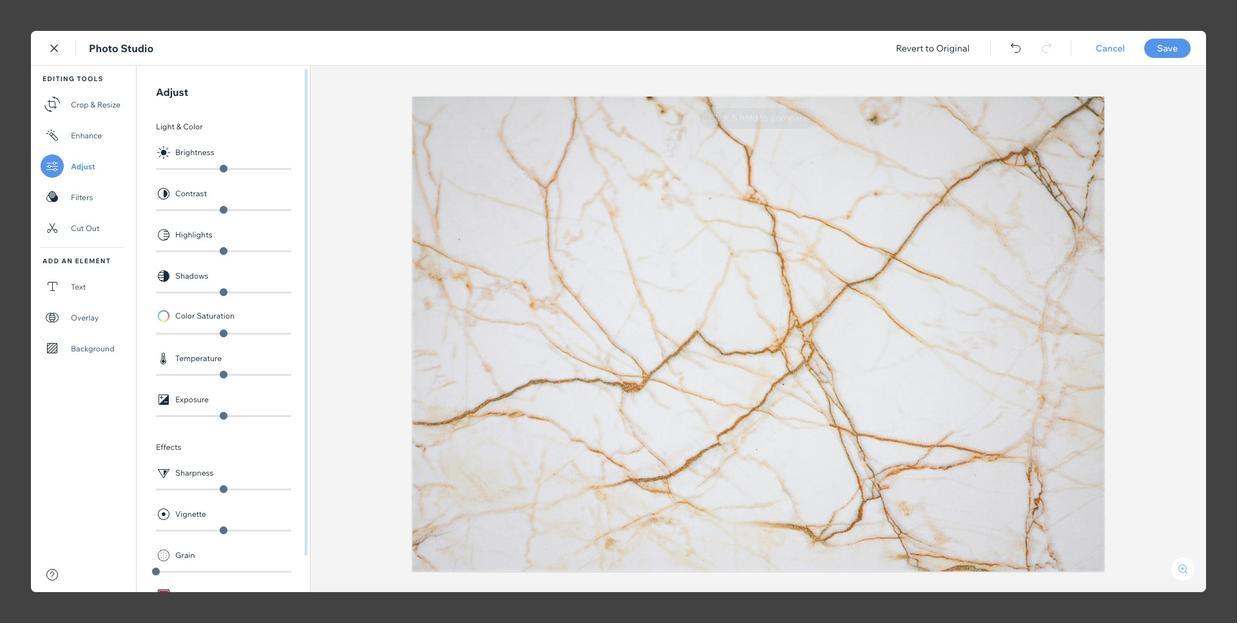 Task type: vqa. For each thing, say whether or not it's contained in the screenshot.
SEO button
yes



Task type: describe. For each thing, give the bounding box(es) containing it.
notes button
[[1160, 75, 1212, 93]]

back
[[31, 43, 52, 54]]

add
[[21, 110, 36, 120]]

publish
[[1144, 43, 1175, 54]]

notes
[[1183, 78, 1208, 90]]

back button
[[15, 43, 52, 54]]

Add a Catchy Title text field
[[404, 119, 867, 143]]

monetize
[[12, 381, 45, 391]]

translate
[[12, 435, 45, 445]]

settings
[[14, 164, 44, 174]]

seo
[[21, 218, 37, 228]]



Task type: locate. For each thing, give the bounding box(es) containing it.
save
[[1003, 43, 1024, 54]]

categories
[[9, 273, 48, 282]]

publish button
[[1125, 38, 1193, 59]]

settings button
[[14, 135, 44, 174]]

categories button
[[9, 244, 48, 282]]

tags
[[20, 327, 37, 336]]

menu containing add
[[0, 73, 57, 452]]

seo button
[[17, 189, 40, 228]]

save button
[[988, 43, 1040, 54]]

menu
[[0, 73, 57, 452]]

translate button
[[12, 406, 45, 445]]

monetize button
[[12, 352, 45, 391]]

preview
[[1073, 43, 1106, 55]]

tags button
[[17, 298, 40, 336]]

preview button
[[1073, 43, 1106, 55]]

marble te image
[[404, 211, 881, 538]]

add button
[[17, 81, 40, 120]]



